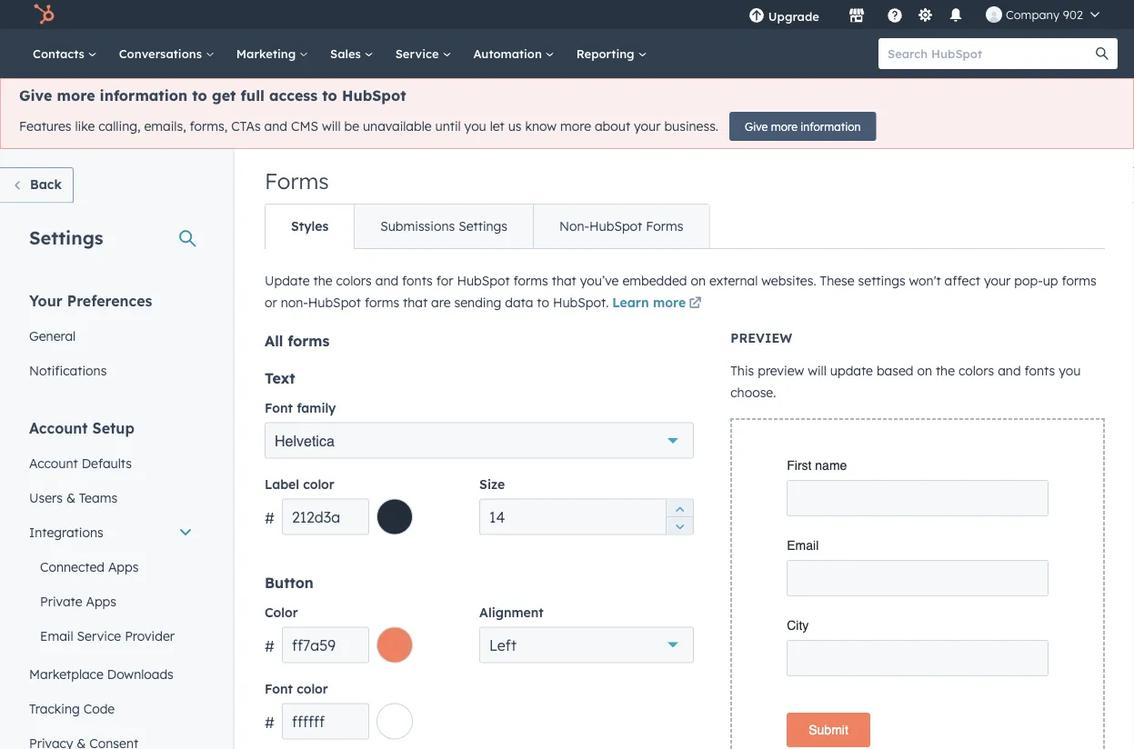 Task type: vqa. For each thing, say whether or not it's contained in the screenshot.
Data Management element
no



Task type: locate. For each thing, give the bounding box(es) containing it.
1 vertical spatial the
[[936, 363, 956, 379]]

navigation
[[265, 204, 710, 249]]

font down "text" on the left
[[265, 400, 293, 416]]

2 vertical spatial and
[[998, 363, 1022, 379]]

apps
[[108, 559, 139, 575], [86, 594, 116, 610]]

1 vertical spatial your
[[985, 273, 1011, 289]]

0 vertical spatial the
[[313, 273, 333, 289]]

0 vertical spatial #
[[265, 509, 275, 527]]

0 vertical spatial account
[[29, 419, 88, 437]]

1 vertical spatial will
[[808, 363, 827, 379]]

conversations
[[119, 46, 205, 61]]

information for give more information
[[801, 120, 861, 133]]

1 vertical spatial font
[[265, 681, 293, 697]]

email for email service provider
[[40, 628, 73, 644]]

1 horizontal spatial give
[[745, 120, 768, 133]]

1 vertical spatial email
[[40, 628, 73, 644]]

1 account from the top
[[29, 419, 88, 437]]

2 horizontal spatial and
[[998, 363, 1022, 379]]

pop-
[[1015, 273, 1043, 289]]

3 # from the top
[[265, 714, 275, 732]]

colors right 'based' on the right of page
[[959, 363, 995, 379]]

0 horizontal spatial fonts
[[402, 273, 433, 289]]

1 vertical spatial fonts
[[1025, 363, 1056, 379]]

1 vertical spatial account
[[29, 455, 78, 471]]

contacts
[[33, 46, 88, 61]]

1 vertical spatial service
[[77, 628, 121, 644]]

# down color
[[265, 637, 275, 656]]

fonts left the for at the top of the page
[[402, 273, 433, 289]]

forms left are
[[365, 295, 400, 311]]

1 vertical spatial information
[[801, 120, 861, 133]]

account setup element
[[18, 418, 204, 750]]

1 horizontal spatial on
[[918, 363, 933, 379]]

1 horizontal spatial email
[[787, 539, 819, 553]]

1 horizontal spatial your
[[985, 273, 1011, 289]]

back link
[[0, 167, 74, 203]]

until
[[435, 118, 461, 134]]

fonts
[[402, 273, 433, 289], [1025, 363, 1056, 379]]

integrations
[[29, 525, 103, 541]]

your
[[29, 292, 63, 310]]

1 horizontal spatial you
[[1059, 363, 1081, 379]]

settings
[[459, 218, 508, 234], [29, 226, 103, 249]]

0 horizontal spatial information
[[100, 86, 188, 105]]

0 horizontal spatial your
[[634, 118, 661, 134]]

your preferences
[[29, 292, 152, 310]]

1 vertical spatial that
[[403, 295, 428, 311]]

colors right update
[[336, 273, 372, 289]]

0 horizontal spatial forms
[[265, 167, 329, 195]]

account up users
[[29, 455, 78, 471]]

reporting
[[577, 46, 638, 61]]

0 vertical spatial colors
[[336, 273, 372, 289]]

0 vertical spatial email
[[787, 539, 819, 553]]

1 horizontal spatial that
[[552, 273, 577, 289]]

font up font color text field
[[265, 681, 293, 697]]

email
[[787, 539, 819, 553], [40, 628, 73, 644]]

that left are
[[403, 295, 428, 311]]

choose.
[[731, 385, 777, 401]]

know
[[525, 118, 557, 134]]

will inside this preview will update based on the colors and fonts you choose.
[[808, 363, 827, 379]]

your right about
[[634, 118, 661, 134]]

0 vertical spatial your
[[634, 118, 661, 134]]

2 horizontal spatial to
[[537, 295, 550, 311]]

marketplaces image
[[849, 8, 865, 25]]

will left 'be'
[[322, 118, 341, 134]]

on right 'based' on the right of page
[[918, 363, 933, 379]]

the right 'based' on the right of page
[[936, 363, 956, 379]]

users
[[29, 490, 63, 506]]

private apps link
[[18, 585, 204, 619]]

0 vertical spatial service
[[396, 46, 443, 61]]

alignment
[[480, 605, 544, 621]]

0 vertical spatial color
[[303, 476, 335, 492]]

contacts link
[[22, 29, 108, 78]]

0 vertical spatial you
[[465, 118, 487, 134]]

2 account from the top
[[29, 455, 78, 471]]

account up account defaults on the left
[[29, 419, 88, 437]]

1 vertical spatial colors
[[959, 363, 995, 379]]

0 horizontal spatial give
[[19, 86, 52, 105]]

1 horizontal spatial information
[[801, 120, 861, 133]]

access
[[269, 86, 318, 105]]

1 horizontal spatial will
[[808, 363, 827, 379]]

and inside update the colors and fonts for hubspot forms that you've embedded on external websites. these settings won't affect your pop-up forms or non-hubspot forms that are sending data to hubspot.
[[376, 273, 399, 289]]

settings right submissions
[[459, 218, 508, 234]]

marketplace downloads link
[[18, 657, 204, 692]]

general link
[[18, 319, 204, 354]]

0 horizontal spatial colors
[[336, 273, 372, 289]]

email down first
[[787, 539, 819, 553]]

color for label color
[[303, 476, 335, 492]]

0 vertical spatial give
[[19, 86, 52, 105]]

submit
[[809, 723, 849, 738]]

menu
[[736, 0, 1113, 29]]

font for font family
[[265, 400, 293, 416]]

are
[[431, 295, 451, 311]]

hubspot.
[[553, 295, 609, 311]]

update
[[265, 273, 310, 289]]

upgrade image
[[749, 8, 765, 25]]

hubspot up you've
[[590, 218, 643, 234]]

will
[[322, 118, 341, 134], [808, 363, 827, 379]]

the right update
[[313, 273, 333, 289]]

color
[[303, 476, 335, 492], [297, 681, 328, 697]]

0 vertical spatial fonts
[[402, 273, 433, 289]]

automation
[[474, 46, 546, 61]]

give
[[19, 86, 52, 105], [745, 120, 768, 133]]

to right the data
[[537, 295, 550, 311]]

and inside this preview will update based on the colors and fonts you choose.
[[998, 363, 1022, 379]]

email inside account setup element
[[40, 628, 73, 644]]

marketplaces button
[[838, 0, 876, 29]]

1 vertical spatial forms
[[646, 218, 684, 234]]

group
[[666, 499, 694, 536]]

2 vertical spatial #
[[265, 714, 275, 732]]

forms up styles
[[265, 167, 329, 195]]

0 vertical spatial on
[[691, 273, 706, 289]]

and
[[264, 118, 288, 134], [376, 273, 399, 289], [998, 363, 1022, 379]]

1 vertical spatial give
[[745, 120, 768, 133]]

1 horizontal spatial fonts
[[1025, 363, 1056, 379]]

forms right up
[[1062, 273, 1097, 289]]

service right "sales" link
[[396, 46, 443, 61]]

0 vertical spatial and
[[264, 118, 288, 134]]

1 vertical spatial apps
[[86, 594, 116, 610]]

this
[[731, 363, 755, 379]]

your left pop-
[[985, 273, 1011, 289]]

account
[[29, 419, 88, 437], [29, 455, 78, 471]]

0 horizontal spatial you
[[465, 118, 487, 134]]

settings link
[[914, 5, 937, 24]]

your preferences element
[[18, 291, 204, 388]]

to right access
[[322, 86, 337, 105]]

your inside update the colors and fonts for hubspot forms that you've embedded on external websites. these settings won't affect your pop-up forms or non-hubspot forms that are sending data to hubspot.
[[985, 273, 1011, 289]]

more for give more information to get full access to hubspot
[[57, 86, 95, 105]]

apps inside "link"
[[86, 594, 116, 610]]

2 font from the top
[[265, 681, 293, 697]]

on up link opens in a new window image
[[691, 273, 706, 289]]

update the colors and fonts for hubspot forms that you've embedded on external websites. these settings won't affect your pop-up forms or non-hubspot forms that are sending data to hubspot.
[[265, 273, 1097, 311]]

account defaults
[[29, 455, 132, 471]]

fonts inside update the colors and fonts for hubspot forms that you've embedded on external websites. these settings won't affect your pop-up forms or non-hubspot forms that are sending data to hubspot.
[[402, 273, 433, 289]]

0 horizontal spatial the
[[313, 273, 333, 289]]

0 vertical spatial information
[[100, 86, 188, 105]]

color up label color text field
[[303, 476, 335, 492]]

1 horizontal spatial to
[[322, 86, 337, 105]]

0 vertical spatial apps
[[108, 559, 139, 575]]

0 horizontal spatial will
[[322, 118, 341, 134]]

preview
[[731, 330, 793, 346]]

1 vertical spatial and
[[376, 273, 399, 289]]

color
[[265, 605, 298, 621]]

1 horizontal spatial forms
[[646, 218, 684, 234]]

about
[[595, 118, 631, 134]]

give right the "business."
[[745, 120, 768, 133]]

information
[[100, 86, 188, 105], [801, 120, 861, 133]]

1 font from the top
[[265, 400, 293, 416]]

label
[[265, 476, 299, 492]]

more
[[57, 86, 95, 105], [561, 118, 591, 134], [771, 120, 798, 133], [653, 295, 686, 311]]

hubspot up sending
[[457, 273, 510, 289]]

on inside this preview will update based on the colors and fonts you choose.
[[918, 363, 933, 379]]

all forms
[[265, 332, 330, 350]]

1 vertical spatial on
[[918, 363, 933, 379]]

will left update
[[808, 363, 827, 379]]

mateo roberts image
[[986, 6, 1003, 23]]

forms up embedded
[[646, 218, 684, 234]]

1 vertical spatial color
[[297, 681, 328, 697]]

connected apps
[[40, 559, 139, 575]]

# down label
[[265, 509, 275, 527]]

first name
[[787, 459, 848, 473]]

apps down integrations button
[[108, 559, 139, 575]]

hubspot link
[[22, 4, 68, 25]]

apps up email service provider
[[86, 594, 116, 610]]

that up hubspot.
[[552, 273, 577, 289]]

0 horizontal spatial email
[[40, 628, 73, 644]]

preferences
[[67, 292, 152, 310]]

0 vertical spatial font
[[265, 400, 293, 416]]

1 vertical spatial #
[[265, 637, 275, 656]]

account setup
[[29, 419, 134, 437]]

preview
[[758, 363, 805, 379]]

give more information link
[[730, 112, 877, 141]]

full
[[241, 86, 265, 105]]

general
[[29, 328, 76, 344]]

account inside account defaults link
[[29, 455, 78, 471]]

0 horizontal spatial service
[[77, 628, 121, 644]]

connected
[[40, 559, 105, 575]]

like
[[75, 118, 95, 134]]

1 horizontal spatial the
[[936, 363, 956, 379]]

business.
[[665, 118, 719, 134]]

0 horizontal spatial on
[[691, 273, 706, 289]]

forms
[[514, 273, 549, 289], [1062, 273, 1097, 289], [365, 295, 400, 311], [288, 332, 330, 350]]

give for give more information to get full access to hubspot
[[19, 86, 52, 105]]

service down private apps "link" at left
[[77, 628, 121, 644]]

color for font color
[[297, 681, 328, 697]]

email down private
[[40, 628, 73, 644]]

submissions settings link
[[354, 205, 533, 248]]

submissions settings
[[381, 218, 508, 234]]

1 horizontal spatial colors
[[959, 363, 995, 379]]

0 horizontal spatial settings
[[29, 226, 103, 249]]

1 horizontal spatial and
[[376, 273, 399, 289]]

1 vertical spatial you
[[1059, 363, 1081, 379]]

calling,
[[98, 118, 141, 134]]

# down 'font color'
[[265, 714, 275, 732]]

account defaults link
[[18, 446, 204, 481]]

marketing link
[[225, 29, 319, 78]]

1 horizontal spatial settings
[[459, 218, 508, 234]]

color up font color text field
[[297, 681, 328, 697]]

sales link
[[319, 29, 385, 78]]

help image
[[887, 8, 904, 25]]

1 # from the top
[[265, 509, 275, 527]]

settings down back
[[29, 226, 103, 249]]

forms up the data
[[514, 273, 549, 289]]

search image
[[1097, 47, 1109, 60]]

forms
[[265, 167, 329, 195], [646, 218, 684, 234]]

0 horizontal spatial that
[[403, 295, 428, 311]]

learn more link
[[613, 293, 705, 315]]

settings image
[[918, 8, 934, 24]]

link opens in a new window image
[[689, 293, 702, 315]]

0 horizontal spatial and
[[264, 118, 288, 134]]

to left get
[[192, 86, 207, 105]]

give up features
[[19, 86, 52, 105]]

upgrade
[[769, 9, 820, 24]]

fonts down up
[[1025, 363, 1056, 379]]

all
[[265, 332, 283, 350]]

size
[[480, 476, 505, 492]]



Task type: describe. For each thing, give the bounding box(es) containing it.
Font color text field
[[282, 704, 369, 740]]

users & teams link
[[18, 481, 204, 515]]

get
[[212, 86, 236, 105]]

Search HubSpot search field
[[879, 38, 1102, 69]]

# for font
[[265, 714, 275, 732]]

0 horizontal spatial to
[[192, 86, 207, 105]]

non-
[[281, 295, 308, 311]]

email service provider
[[40, 628, 175, 644]]

marketplace
[[29, 667, 104, 682]]

your for pop-
[[985, 273, 1011, 289]]

connected apps link
[[18, 550, 204, 585]]

for
[[437, 273, 454, 289]]

features
[[19, 118, 71, 134]]

data
[[505, 295, 534, 311]]

let
[[490, 118, 505, 134]]

name
[[816, 459, 848, 473]]

email service provider link
[[18, 619, 204, 654]]

helvetica button
[[265, 423, 695, 459]]

emails,
[[144, 118, 186, 134]]

Size text field
[[480, 499, 695, 536]]

based
[[877, 363, 914, 379]]

these
[[820, 273, 855, 289]]

submit button
[[787, 713, 871, 748]]

First name text field
[[787, 480, 1049, 517]]

this preview will update based on the colors and fonts you choose.
[[731, 363, 1081, 401]]

automation link
[[463, 29, 566, 78]]

font color
[[265, 681, 328, 697]]

private apps
[[40, 594, 116, 610]]

more for learn more
[[653, 295, 686, 311]]

on inside update the colors and fonts for hubspot forms that you've embedded on external websites. these settings won't affect your pop-up forms or non-hubspot forms that are sending data to hubspot.
[[691, 273, 706, 289]]

notifications link
[[18, 354, 204, 388]]

provider
[[125, 628, 175, 644]]

2 # from the top
[[265, 637, 275, 656]]

non-
[[560, 218, 590, 234]]

forms right all
[[288, 332, 330, 350]]

fonts inside this preview will update based on the colors and fonts you choose.
[[1025, 363, 1056, 379]]

menu containing company 902
[[736, 0, 1113, 29]]

apps for connected apps
[[108, 559, 139, 575]]

sending
[[455, 295, 502, 311]]

to inside update the colors and fonts for hubspot forms that you've embedded on external websites. these settings won't affect your pop-up forms or non-hubspot forms that are sending data to hubspot.
[[537, 295, 550, 311]]

back
[[30, 177, 62, 192]]

0 vertical spatial that
[[552, 273, 577, 289]]

give more information to get full access to hubspot
[[19, 86, 406, 105]]

non-hubspot forms link
[[533, 205, 709, 248]]

colors inside this preview will update based on the colors and fonts you choose.
[[959, 363, 995, 379]]

account for account defaults
[[29, 455, 78, 471]]

be
[[344, 118, 359, 134]]

won't
[[910, 273, 942, 289]]

tracking code link
[[18, 692, 204, 727]]

City text field
[[787, 641, 1049, 677]]

hubspot inside non-hubspot forms link
[[590, 218, 643, 234]]

settings
[[859, 273, 906, 289]]

0 vertical spatial forms
[[265, 167, 329, 195]]

tracking code
[[29, 701, 115, 717]]

forms inside "navigation"
[[646, 218, 684, 234]]

search button
[[1087, 38, 1118, 69]]

submissions
[[381, 218, 455, 234]]

your for business.
[[634, 118, 661, 134]]

hubspot image
[[33, 4, 55, 25]]

marketplace downloads
[[29, 667, 174, 682]]

the inside this preview will update based on the colors and fonts you choose.
[[936, 363, 956, 379]]

font family
[[265, 400, 336, 416]]

unavailable
[[363, 118, 432, 134]]

or
[[265, 295, 277, 311]]

family
[[297, 400, 336, 416]]

external
[[710, 273, 758, 289]]

&
[[66, 490, 75, 506]]

helvetica
[[275, 433, 335, 450]]

company
[[1006, 7, 1060, 22]]

help button
[[880, 0, 911, 29]]

label color
[[265, 476, 335, 492]]

service inside account setup element
[[77, 628, 121, 644]]

users & teams
[[29, 490, 117, 506]]

apps for private apps
[[86, 594, 116, 610]]

service link
[[385, 29, 463, 78]]

1 horizontal spatial service
[[396, 46, 443, 61]]

hubspot down update
[[308, 295, 361, 311]]

left
[[490, 637, 517, 655]]

marketing
[[236, 46, 299, 61]]

give for give more information
[[745, 120, 768, 133]]

account for account setup
[[29, 419, 88, 437]]

private
[[40, 594, 82, 610]]

link opens in a new window image
[[689, 298, 702, 311]]

us
[[508, 118, 522, 134]]

navigation containing styles
[[265, 204, 710, 249]]

settings inside "navigation"
[[459, 218, 508, 234]]

colors inside update the colors and fonts for hubspot forms that you've embedded on external websites. these settings won't affect your pop-up forms or non-hubspot forms that are sending data to hubspot.
[[336, 273, 372, 289]]

styles link
[[266, 205, 354, 248]]

company 902 button
[[975, 0, 1111, 29]]

font for font color
[[265, 681, 293, 697]]

you inside this preview will update based on the colors and fonts you choose.
[[1059, 363, 1081, 379]]

Email text field
[[787, 561, 1049, 597]]

websites.
[[762, 273, 817, 289]]

902
[[1064, 7, 1084, 22]]

embedded
[[623, 273, 687, 289]]

teams
[[79, 490, 117, 506]]

defaults
[[82, 455, 132, 471]]

Label color text field
[[282, 499, 369, 536]]

learn
[[613, 295, 649, 311]]

give more information
[[745, 120, 861, 133]]

more for give more information
[[771, 120, 798, 133]]

# for label
[[265, 509, 275, 527]]

first
[[787, 459, 812, 473]]

hubspot up features like calling, emails, forms, ctas and cms will be unavailable until you let us know more about your business.
[[342, 86, 406, 105]]

learn more
[[613, 295, 686, 311]]

notifications image
[[948, 8, 964, 25]]

non-hubspot forms
[[560, 218, 684, 234]]

features like calling, emails, forms, ctas and cms will be unavailable until you let us know more about your business.
[[19, 118, 719, 134]]

affect
[[945, 273, 981, 289]]

information for give more information to get full access to hubspot
[[100, 86, 188, 105]]

notifications
[[29, 363, 107, 379]]

button
[[265, 574, 314, 592]]

Color text field
[[282, 627, 369, 664]]

left button
[[480, 627, 695, 664]]

you've
[[580, 273, 619, 289]]

up
[[1043, 273, 1059, 289]]

the inside update the colors and fonts for hubspot forms that you've embedded on external websites. these settings won't affect your pop-up forms or non-hubspot forms that are sending data to hubspot.
[[313, 273, 333, 289]]

email for email
[[787, 539, 819, 553]]

downloads
[[107, 667, 174, 682]]

0 vertical spatial will
[[322, 118, 341, 134]]



